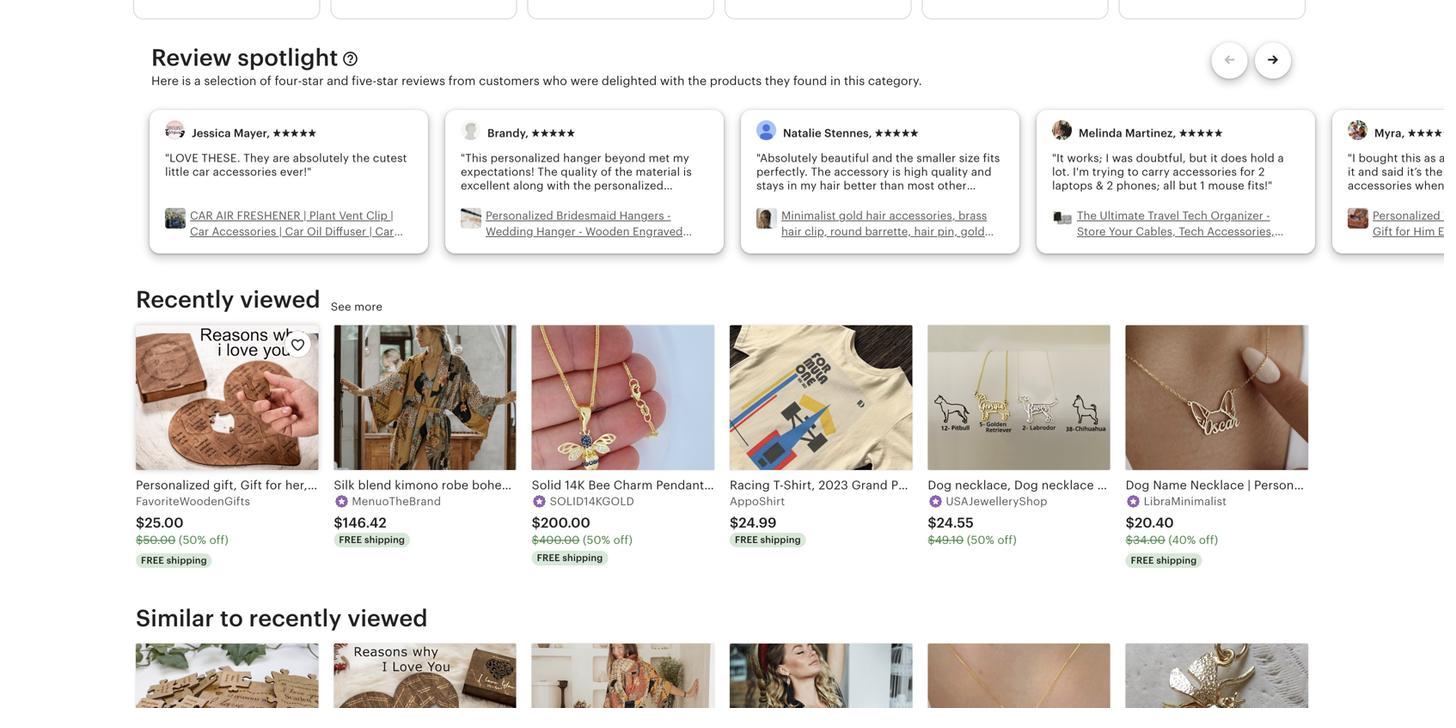 Task type: locate. For each thing, give the bounding box(es) containing it.
$ 200.00 $ 400.00 (50% off) free shipping
[[532, 516, 633, 564]]

2 down hold
[[1259, 166, 1265, 179]]

the up store in the top of the page
[[1078, 210, 1097, 222]]

0 horizontal spatial in
[[547, 221, 557, 234]]

5 buyer avatar image from the left
[[1349, 121, 1368, 140]]

star down spotlight
[[302, 74, 324, 88]]

buyer avatar image for myra
[[1349, 121, 1368, 140]]

size
[[960, 152, 980, 165]]

1 horizontal spatial (50%
[[583, 534, 611, 547]]

accessories down the material
[[620, 193, 685, 206]]

in down perfectly.
[[788, 179, 798, 192]]

off) down usajewelleryshop
[[998, 534, 1017, 547]]

tried!"
[[871, 193, 904, 206]]

for
[[1241, 166, 1256, 179], [688, 193, 703, 206]]

1 horizontal spatial a
[[1278, 152, 1285, 165]]

apposhirt
[[730, 495, 785, 508]]

2 horizontal spatial a
[[1440, 152, 1445, 165]]

star
[[302, 74, 324, 88], [377, 74, 399, 88]]

1 vertical spatial to
[[220, 605, 243, 632]]

shipping inside $ 146.42 free shipping
[[365, 535, 405, 546]]

1 horizontal spatial hangers
[[620, 210, 664, 222]]

1 quality from the left
[[561, 166, 598, 179]]

tech up gadgets
[[1179, 225, 1205, 238]]

free inside "$ 200.00 $ 400.00 (50% off) free shipping"
[[537, 553, 560, 564]]

hangers down bridal
[[520, 257, 565, 269]]

1 horizontal spatial this
[[1402, 152, 1422, 165]]

1 horizontal spatial for
[[1241, 166, 1256, 179]]

accessories down they
[[213, 166, 277, 179]]

1 vertical spatial in
[[788, 179, 798, 192]]

0 horizontal spatial star
[[302, 74, 324, 88]]

the up high at the right top of the page
[[896, 152, 914, 165]]

"it
[[1053, 152, 1065, 165]]

0 vertical spatial are
[[273, 152, 290, 165]]

buyer avatar image
[[165, 121, 185, 140], [461, 121, 481, 140], [757, 121, 777, 140], [1053, 121, 1072, 140], [1349, 121, 1368, 140]]

shipping inside $ 20.40 $ 34.00 (40% off) free shipping
[[1157, 556, 1197, 566]]

a right as
[[1440, 152, 1445, 165]]

hanger down wooden
[[601, 241, 640, 254]]

buyer avatar image up "it
[[1053, 121, 1072, 140]]

a right hold
[[1278, 152, 1285, 165]]

of left four-
[[260, 74, 272, 88]]

1 listing image image from the left
[[165, 208, 186, 229]]

(50% inside $ 24.55 $ 49.10 (50% off)
[[967, 534, 995, 547]]

1 vertical spatial tech
[[1179, 225, 1205, 238]]

the up along
[[538, 166, 558, 179]]

is up than
[[893, 166, 901, 179]]

0 vertical spatial my
[[673, 152, 690, 165]]

25.00
[[145, 516, 184, 531]]

free down 146.42
[[339, 535, 362, 546]]

1 vertical spatial for
[[688, 193, 703, 206]]

free inside favoritewoodengifts $ 25.00 $ 50.00 (50% off) free shipping
[[141, 556, 164, 566]]

1 horizontal spatial are
[[558, 193, 575, 206]]

the left cutest
[[352, 152, 370, 165]]

quality up other on the right top of page
[[932, 166, 969, 179]]

0 horizontal spatial viewed
[[240, 287, 321, 313]]

phones;
[[1117, 179, 1161, 192]]

this left category.
[[844, 74, 865, 88]]

recently
[[249, 605, 342, 632]]

hanger
[[537, 225, 576, 238], [486, 241, 525, 254], [601, 241, 640, 254]]

wedding down engraved
[[650, 241, 698, 254]]

2 off) from the left
[[614, 534, 633, 547]]

the down beautiful
[[811, 166, 831, 179]]

0 vertical spatial of
[[260, 74, 272, 88]]

0 horizontal spatial hangers
[[520, 257, 565, 269]]

with up these
[[547, 179, 570, 192]]

1 personalized from the left
[[486, 210, 554, 222]]

1 vertical spatial gold
[[961, 225, 985, 238]]

delighted
[[602, 74, 657, 88]]

listing image image left store in the top of the page
[[1053, 208, 1073, 229]]

cables,
[[1136, 225, 1176, 238]]

off) down the favoritewoodengifts
[[209, 534, 229, 547]]

in right found
[[831, 74, 841, 88]]

the
[[538, 166, 558, 179], [811, 166, 831, 179], [1078, 210, 1097, 222]]

(50% right 50.00
[[179, 534, 206, 547]]

freshener
[[237, 210, 301, 222]]

listing image image
[[165, 208, 186, 229], [461, 208, 482, 229], [757, 208, 777, 229], [1053, 208, 1073, 229], [1349, 208, 1369, 229]]

shipping down (40%
[[1157, 556, 1197, 566]]

personalized up "recommend"
[[594, 179, 664, 192]]

a inside "it works; i was doubtful, but it does hold a lot. i'm trying to carry accessories for 2 laptops & 2 phones; all but 1 mouse fits!"
[[1278, 152, 1285, 165]]

1 vertical spatial are
[[558, 193, 575, 206]]

5 listing image image from the left
[[1349, 208, 1369, 229]]

shipping
[[365, 535, 405, 546], [761, 535, 801, 546], [563, 553, 603, 564], [167, 556, 207, 566], [1157, 556, 1197, 566]]

hanger up name
[[486, 241, 525, 254]]

excellent
[[461, 179, 510, 192]]

off) down solid14kgold
[[614, 534, 633, 547]]

personalized left "t"
[[1373, 210, 1441, 222]]

honey bee necklace solid 14k yellow gold| dainty honey bee bumble bee charm pendant| beekeeper gift image
[[928, 644, 1111, 709]]

silk blend kimono robe boheme, gold plus size dressing gown woman, honeymoon lounge wear, luxury gift for mothers day, wife girlfriend mom image
[[334, 325, 517, 470]]

i up trying
[[1106, 152, 1110, 165]]

off) for 20.40
[[1200, 534, 1219, 547]]

tech down 1
[[1183, 210, 1208, 222]]

i left 'will'
[[567, 207, 570, 220]]

- inside the ultimate travel tech organizer - store your cables, tech accessories, phone case, gadgets holder. carry-on cord keeper, cable organizer.
[[1267, 210, 1271, 222]]

quality inside the "this personalized hanger beyond met my expectations! the quality of the material is excellent along with the personalized engraving. these are perfect accessories for our wedding party. i will recommend and purchase again in the future."
[[561, 166, 598, 179]]

1 off) from the left
[[209, 534, 229, 547]]

0 vertical spatial 2
[[1259, 166, 1265, 179]]

dog necklace, dog necklace for woman, pet necklace, dog memorial gift, custom dog necklace, dog name necklace, dog memorial name necklace image
[[928, 325, 1111, 470]]

2 buyer avatar image from the left
[[461, 121, 481, 140]]

1 buyer avatar image from the left
[[165, 121, 185, 140]]

1 horizontal spatial viewed
[[348, 605, 428, 632]]

but left it
[[1190, 152, 1208, 165]]

shipping inside apposhirt $ 24.99 free shipping
[[761, 535, 801, 546]]

(50% down 24.55 at the right
[[967, 534, 995, 547]]

t
[[1444, 210, 1445, 222]]

1 vertical spatial i
[[567, 207, 570, 220]]

listing image image for the ultimate travel tech organizer - store your cables, tech accessories, phone case, gadgets holder. carry-on cord keeper, cable organizer.
[[1053, 208, 1073, 229]]

0 horizontal spatial the
[[538, 166, 558, 179]]

off) for 24.55
[[998, 534, 1017, 547]]

viewed
[[240, 287, 321, 313], [348, 605, 428, 632]]

fits!"
[[1248, 179, 1273, 192]]

1 horizontal spatial my
[[801, 179, 817, 192]]

i
[[1106, 152, 1110, 165], [567, 207, 570, 220]]

0 horizontal spatial i
[[567, 207, 570, 220]]

free down 50.00
[[141, 556, 164, 566]]

mouse
[[1209, 179, 1245, 192]]

anniversary gifts, anniversary gift for her, birthday gifts for her, personalized gifts for her, gift for her, girlfriend gift, gift for him image
[[136, 644, 318, 709]]

1 vertical spatial with
[[547, 179, 570, 192]]

off) for 200.00
[[614, 534, 633, 547]]

off) inside "$ 200.00 $ 400.00 (50% off) free shipping"
[[614, 534, 633, 547]]

0 vertical spatial for
[[1241, 166, 1256, 179]]

bridesmaid
[[557, 210, 617, 222]]

customers
[[479, 74, 540, 88]]

accessories
[[213, 166, 277, 179], [1173, 166, 1238, 179], [620, 193, 685, 206], [757, 193, 821, 206]]

2 vertical spatial in
[[547, 221, 557, 234]]

- down again at top left
[[528, 241, 532, 254]]

off) right (40%
[[1200, 534, 1219, 547]]

2 horizontal spatial (50%
[[967, 534, 995, 547]]

in down party.
[[547, 221, 557, 234]]

0 horizontal spatial 2
[[1107, 179, 1114, 192]]

buyer avatar image up the "absolutely
[[757, 121, 777, 140]]

plant
[[309, 210, 336, 222]]

the inside the "this personalized hanger beyond met my expectations! the quality of the material is excellent along with the personalized engraving. these are perfect accessories for our wedding party. i will recommend and purchase again in the future."
[[538, 166, 558, 179]]

listing image image left 'personalized t' on the right of the page
[[1349, 208, 1369, 229]]

1 vertical spatial of
[[601, 166, 612, 179]]

wooden
[[586, 225, 630, 238]]

free
[[339, 535, 362, 546], [735, 535, 758, 546], [537, 553, 560, 564], [141, 556, 164, 566], [1131, 556, 1155, 566]]

3 off) from the left
[[998, 534, 1017, 547]]

is right here
[[182, 74, 191, 88]]

listing image image down engraving.
[[461, 208, 482, 229]]

than
[[880, 179, 905, 192]]

carry
[[1142, 166, 1170, 179]]

that
[[824, 193, 846, 206]]

shipping down 400.00
[[563, 553, 603, 564]]

store
[[1078, 225, 1106, 238]]

bridal
[[535, 241, 566, 254]]

1 horizontal spatial personalized
[[594, 179, 664, 192]]

listing image image left car
[[165, 208, 186, 229]]

(50% inside "$ 200.00 $ 400.00 (50% off) free shipping"
[[583, 534, 611, 547]]

carry-
[[1237, 241, 1270, 254]]

these.
[[202, 152, 241, 165]]

buyer avatar image up '"love'
[[165, 121, 185, 140]]

accessories up 1
[[1173, 166, 1238, 179]]

buyer avatar image for brandy
[[461, 121, 481, 140]]

personalized
[[486, 210, 554, 222], [1373, 210, 1441, 222]]

accessories down stays
[[757, 193, 821, 206]]

0 vertical spatial personalized
[[491, 152, 560, 165]]

the inside "love these. they are absolutely the cutest little car accessories ever!"
[[352, 152, 370, 165]]

brandy
[[488, 127, 526, 140]]

myra
[[1375, 127, 1402, 140]]

menuothebrand
[[352, 495, 441, 508]]

star left reviews
[[377, 74, 399, 88]]

0 vertical spatial to
[[1128, 166, 1139, 179]]

0 vertical spatial viewed
[[240, 287, 321, 313]]

0 vertical spatial diffuser
[[325, 225, 366, 238]]

accessories inside "it works; i was doubtful, but it does hold a lot. i'm trying to carry accessories for 2 laptops & 2 phones; all but 1 mouse fits!"
[[1173, 166, 1238, 179]]

keeper,
[[1107, 257, 1147, 269]]

but left 1
[[1179, 179, 1198, 192]]

1 horizontal spatial wedding
[[650, 241, 698, 254]]

fits
[[984, 152, 1001, 165]]

1 horizontal spatial 2
[[1259, 166, 1265, 179]]

1 horizontal spatial is
[[684, 166, 692, 179]]

hangers up engraved
[[620, 210, 664, 222]]

off) inside $ 24.55 $ 49.10 (50% off)
[[998, 534, 1017, 547]]

1 horizontal spatial the
[[811, 166, 831, 179]]

20.40
[[1135, 516, 1175, 531]]

1 vertical spatial oil
[[303, 241, 318, 254]]

gold up the round
[[839, 210, 863, 222]]

3 (50% from the left
[[967, 534, 995, 547]]

(50% down "200.00"
[[583, 534, 611, 547]]

4 buyer avatar image from the left
[[1053, 121, 1072, 140]]

off) inside $ 20.40 $ 34.00 (40% off) free shipping
[[1200, 534, 1219, 547]]

shipping down 24.99
[[761, 535, 801, 546]]

car down car
[[190, 225, 209, 238]]

solid 14k bee charm pendant, hand set stone, italian made, black clear yellow stones, 14k diamond cut wheat chain, gift for bee lovers image
[[532, 325, 715, 470]]

libraminimalist
[[1144, 495, 1227, 508]]

cord
[[1078, 257, 1104, 269]]

1 horizontal spatial in
[[788, 179, 798, 192]]

0 horizontal spatial for
[[688, 193, 703, 206]]

review spotlight
[[151, 44, 339, 71]]

beyond
[[605, 152, 646, 165]]

this inside "i bought this as a
[[1402, 152, 1422, 165]]

1 (50% from the left
[[179, 534, 206, 547]]

0 vertical spatial hangers
[[620, 210, 664, 222]]

2 personalized from the left
[[1373, 210, 1441, 222]]

2
[[1259, 166, 1265, 179], [1107, 179, 1114, 192]]

viewed down stuffers
[[240, 287, 321, 313]]

1 horizontal spatial quality
[[932, 166, 969, 179]]

hair up that
[[820, 179, 841, 192]]

ultimate
[[1100, 210, 1145, 222]]

gold down brass
[[961, 225, 985, 238]]

on
[[1270, 241, 1286, 254]]

0 horizontal spatial of
[[260, 74, 272, 88]]

(50%
[[179, 534, 206, 547], [583, 534, 611, 547], [967, 534, 995, 547]]

who
[[543, 74, 568, 88]]

1 horizontal spatial of
[[601, 166, 612, 179]]

2 horizontal spatial the
[[1078, 210, 1097, 222]]

free inside apposhirt $ 24.99 free shipping
[[735, 535, 758, 546]]

shipping inside "$ 200.00 $ 400.00 (50% off) free shipping"
[[563, 553, 603, 564]]

is right the material
[[684, 166, 692, 179]]

perfect
[[578, 193, 617, 206]]

1 vertical spatial wedding
[[650, 241, 698, 254]]

gadgets
[[1147, 241, 1192, 254]]

0 horizontal spatial (50%
[[179, 534, 206, 547]]

1 horizontal spatial hanger
[[537, 225, 576, 238]]

the down beyond
[[615, 166, 633, 179]]

organizer.
[[1184, 257, 1240, 269]]

2 (50% from the left
[[583, 534, 611, 547]]

hair inside "absolutely beautiful and the smaller size fits perfectly. the accessory is high quality and stays in my hair better than most other accessories that i've tried!"
[[820, 179, 841, 192]]

3 listing image image from the left
[[757, 208, 777, 229]]

expectations!
[[461, 166, 535, 179]]

free inside $ 20.40 $ 34.00 (40% off) free shipping
[[1131, 556, 1155, 566]]

1 vertical spatial personalized
[[594, 179, 664, 192]]

quality down hanger
[[561, 166, 598, 179]]

0 vertical spatial with
[[660, 74, 685, 88]]

the inside "absolutely beautiful and the smaller size fits perfectly. the accessory is high quality and stays in my hair better than most other accessories that i've tried!"
[[811, 166, 831, 179]]

personalized down these
[[486, 210, 554, 222]]

- up dress
[[579, 225, 583, 238]]

ever!"
[[280, 166, 312, 179]]

in inside the "this personalized hanger beyond met my expectations! the quality of the material is excellent along with the personalized engraving. these are perfect accessories for our wedding party. i will recommend and purchase again in the future."
[[547, 221, 557, 234]]

0 horizontal spatial my
[[673, 152, 690, 165]]

are up 'will'
[[558, 193, 575, 206]]

0 vertical spatial i
[[1106, 152, 1110, 165]]

shipping down 146.42
[[365, 535, 405, 546]]

this
[[844, 74, 865, 88], [1402, 152, 1422, 165]]

0 horizontal spatial with
[[547, 179, 570, 192]]

my down perfectly.
[[801, 179, 817, 192]]

silk kimono robe, long satin robe, bali kimono robe, indonesian batik floral print robe, plus size oversized dressing gown, luxury gift image
[[532, 644, 715, 709]]

oil
[[307, 225, 322, 238], [303, 241, 318, 254]]

hair down tried!"
[[866, 210, 887, 222]]

accessory
[[835, 166, 890, 179]]

0 horizontal spatial this
[[844, 74, 865, 88]]

personalized inside 'personalized t'
[[1373, 210, 1441, 222]]

free down 24.99
[[735, 535, 758, 546]]

0 horizontal spatial are
[[273, 152, 290, 165]]

to right similar
[[220, 605, 243, 632]]

4 listing image image from the left
[[1053, 208, 1073, 229]]

accessories
[[212, 225, 276, 238]]

and left five-
[[327, 74, 349, 88]]

$ 20.40 $ 34.00 (40% off) free shipping
[[1126, 516, 1219, 566]]

and up engraved
[[664, 207, 684, 220]]

- down fits!"
[[1267, 210, 1271, 222]]

these
[[522, 193, 554, 206]]

vintage 14k gold bee charm, life-like bee charm, 14k insect charm, 14k gold insect jewelry, layering pendant, nature, 14k gold bee pendant image
[[1126, 644, 1309, 709]]

2 horizontal spatial is
[[893, 166, 901, 179]]

wedding down wedding
[[486, 225, 534, 238]]

0 horizontal spatial hanger
[[486, 241, 525, 254]]

1 horizontal spatial i
[[1106, 152, 1110, 165]]

0 horizontal spatial gold
[[839, 210, 863, 222]]

phone
[[1078, 241, 1111, 254]]

0 vertical spatial oil
[[307, 225, 322, 238]]

of
[[260, 74, 272, 88], [601, 166, 612, 179]]

personalized for personalized bridesmaid hangers - wedding hanger - wooden engraved hanger - bridal dress hanger - wedding name hangers hg100
[[486, 210, 554, 222]]

are up ever!"
[[273, 152, 290, 165]]

1 vertical spatial my
[[801, 179, 817, 192]]

our
[[461, 207, 479, 220]]

melinda
[[1079, 127, 1123, 140]]

4 off) from the left
[[1200, 534, 1219, 547]]

a down review
[[194, 74, 201, 88]]

0 vertical spatial in
[[831, 74, 841, 88]]

diffuser
[[325, 225, 366, 238], [321, 241, 362, 254]]

(50% for 200.00
[[583, 534, 611, 547]]

1 horizontal spatial to
[[1128, 166, 1139, 179]]

"absolutely
[[757, 152, 818, 165]]

buyer avatar image up the "this
[[461, 121, 481, 140]]

0 vertical spatial gold
[[839, 210, 863, 222]]

3 buyer avatar image from the left
[[757, 121, 777, 140]]

recently viewed
[[136, 287, 321, 313]]

accessories inside the "this personalized hanger beyond met my expectations! the quality of the material is excellent along with the personalized engraving. these are perfect accessories for our wedding party. i will recommend and purchase again in the future."
[[620, 193, 685, 206]]

0 vertical spatial this
[[844, 74, 865, 88]]

1 vertical spatial this
[[1402, 152, 1422, 165]]

personalized inside the personalized bridesmaid hangers - wedding hanger - wooden engraved hanger - bridal dress hanger - wedding name hangers hg100
[[486, 210, 554, 222]]

this left as
[[1402, 152, 1422, 165]]

1 horizontal spatial star
[[377, 74, 399, 88]]

i'm
[[1073, 166, 1090, 179]]

0 vertical spatial wedding
[[486, 225, 534, 238]]

with right delighted
[[660, 74, 685, 88]]

0 horizontal spatial quality
[[561, 166, 598, 179]]

cutest
[[373, 152, 407, 165]]

shipping down 50.00
[[167, 556, 207, 566]]

1 horizontal spatial personalized
[[1373, 210, 1441, 222]]

travel
[[1148, 210, 1180, 222]]

2 right &
[[1107, 179, 1114, 192]]

0 horizontal spatial personalized
[[486, 210, 554, 222]]

accessories inside "absolutely beautiful and the smaller size fits perfectly. the accessory is high quality and stays in my hair better than most other accessories that i've tried!"
[[757, 193, 821, 206]]

free down 400.00
[[537, 553, 560, 564]]

hanger up bridal
[[537, 225, 576, 238]]

clip
[[918, 241, 937, 254]]

buyer avatar image up "i
[[1349, 121, 1368, 140]]

similar
[[136, 605, 214, 632]]

purchase
[[461, 221, 511, 234]]

49.10
[[935, 534, 964, 547]]

personalized up along
[[491, 152, 560, 165]]

gold
[[839, 210, 863, 222], [961, 225, 985, 238]]

2 listing image image from the left
[[461, 208, 482, 229]]

2 quality from the left
[[932, 166, 969, 179]]

the up perfect
[[574, 179, 591, 192]]



Task type: describe. For each thing, give the bounding box(es) containing it.
stays
[[757, 179, 785, 192]]

minimalist gold hair accessories, brass hair clip, round barrette, hair pin, gold hair slide, geometric hair clip
[[782, 210, 988, 254]]

apposhirt $ 24.99 free shipping
[[730, 495, 801, 546]]

listing image image for personalized t
[[1349, 208, 1369, 229]]

0 horizontal spatial is
[[182, 74, 191, 88]]

hanger
[[563, 152, 602, 165]]

hair down barrette,
[[895, 241, 915, 254]]

buyer avatar image for jessica mayer
[[165, 121, 185, 140]]

i inside "it works; i was doubtful, but it does hold a lot. i'm trying to carry accessories for 2 laptops & 2 phones; all but 1 mouse fits!"
[[1106, 152, 1110, 165]]

personalized t
[[1373, 210, 1445, 269]]

cable
[[1150, 257, 1181, 269]]

car up "essential"
[[285, 225, 304, 238]]

car
[[193, 166, 210, 179]]

buyer avatar image for melinda martinez
[[1053, 121, 1072, 140]]

i've
[[849, 193, 867, 206]]

wedding
[[482, 207, 530, 220]]

they
[[765, 74, 791, 88]]

beautiful
[[821, 152, 870, 165]]

doubtful,
[[1137, 152, 1187, 165]]

1 vertical spatial hangers
[[520, 257, 565, 269]]

accessories,
[[890, 210, 956, 222]]

2 horizontal spatial hanger
[[601, 241, 640, 254]]

works;
[[1068, 152, 1103, 165]]

hg100
[[568, 257, 605, 269]]

1 vertical spatial viewed
[[348, 605, 428, 632]]

for inside the "this personalized hanger beyond met my expectations! the quality of the material is excellent along with the personalized engraving. these are perfect accessories for our wedding party. i will recommend and purchase again in the future."
[[688, 193, 703, 206]]

reviews
[[402, 74, 445, 88]]

2 horizontal spatial in
[[831, 74, 841, 88]]

$ inside apposhirt $ 24.99 free shipping
[[730, 516, 739, 531]]

decor
[[190, 241, 222, 254]]

0 horizontal spatial wedding
[[486, 225, 534, 238]]

stennes
[[825, 127, 869, 140]]

50.00
[[143, 534, 176, 547]]

- down engraved
[[643, 241, 647, 254]]

vent
[[339, 210, 363, 222]]

little
[[165, 166, 189, 179]]

here is a selection of four-star and five-star reviews from customers who were delighted with the products they found in this category.
[[151, 74, 923, 88]]

"love
[[165, 152, 199, 165]]

clip
[[366, 210, 388, 222]]

and down fits
[[972, 166, 992, 179]]

"this
[[461, 152, 488, 165]]

car down "clip"
[[375, 225, 394, 238]]

with inside the "this personalized hanger beyond met my expectations! the quality of the material is excellent along with the personalized engraving. these are perfect accessories for our wedding party. i will recommend and purchase again in the future."
[[547, 179, 570, 192]]

perfectly.
[[757, 166, 808, 179]]

laptops
[[1053, 179, 1093, 192]]

0 horizontal spatial personalized
[[491, 152, 560, 165]]

lot.
[[1053, 166, 1070, 179]]

natalie stennes
[[783, 127, 869, 140]]

free inside $ 146.42 free shipping
[[339, 535, 362, 546]]

$ 146.42 free shipping
[[334, 516, 405, 546]]

selection
[[204, 74, 257, 88]]

products
[[710, 74, 762, 88]]

listing image image for car air freshener | plant vent clip | car accessories | car oil diffuser | car decor | car essential oil diffuser | stocking stuffers
[[165, 208, 186, 229]]

racing t-shirt, 2023 grand prix hoodie, car sweatshirt, grand prix tee, racing top, racing clothing gift, car lover gift,moto gp poster image
[[730, 325, 913, 470]]

personalized bridesmaid hangers - wedding hanger - wooden engraved hanger - bridal dress hanger - wedding name hangers hg100
[[486, 210, 698, 269]]

were
[[571, 74, 599, 88]]

again
[[514, 221, 544, 234]]

the left the products
[[688, 74, 707, 88]]

- up engraved
[[667, 210, 671, 222]]

as
[[1425, 152, 1437, 165]]

hair left slide,
[[782, 241, 802, 254]]

buyer avatar image for natalie stennes
[[757, 121, 777, 140]]

was
[[1113, 152, 1134, 165]]

0 horizontal spatial a
[[194, 74, 201, 88]]

1 star from the left
[[302, 74, 324, 88]]

"i bought this as a
[[1349, 152, 1445, 192]]

pin,
[[938, 225, 958, 238]]

see more link
[[331, 299, 383, 315]]

high
[[904, 166, 929, 179]]

the ultimate travel tech organizer - store your cables, tech accessories, phone case, gadgets holder. carry-on cord keeper, cable organizer.
[[1078, 210, 1286, 269]]

1 horizontal spatial gold
[[961, 225, 985, 238]]

my inside the "this personalized hanger beyond met my expectations! the quality of the material is excellent along with the personalized engraving. these are perfect accessories for our wedding party. i will recommend and purchase again in the future."
[[673, 152, 690, 165]]

the down 'will'
[[560, 221, 578, 234]]

and inside the "this personalized hanger beyond met my expectations! the quality of the material is excellent along with the personalized engraving. these are perfect accessories for our wedding party. i will recommend and purchase again in the future."
[[664, 207, 684, 220]]

engraved
[[633, 225, 683, 238]]

material
[[636, 166, 680, 179]]

listing image image for personalized bridesmaid hangers - wedding hanger - wooden engraved hanger - bridal dress hanger - wedding name hangers hg100
[[461, 208, 482, 229]]

accessories inside "love these. they are absolutely the cutest little car accessories ever!"
[[213, 166, 277, 179]]

stocking
[[190, 257, 238, 269]]

quality inside "absolutely beautiful and the smaller size fits perfectly. the accessory is high quality and stays in my hair better than most other accessories that i've tried!"
[[932, 166, 969, 179]]

0 vertical spatial tech
[[1183, 210, 1208, 222]]

solid14kgold
[[550, 495, 635, 508]]

of inside the "this personalized hanger beyond met my expectations! the quality of the material is excellent along with the personalized engraving. these are perfect accessories for our wedding party. i will recommend and purchase again in the future."
[[601, 166, 612, 179]]

are inside "love these. they are absolutely the cutest little car accessories ever!"
[[273, 152, 290, 165]]

will
[[573, 207, 592, 220]]

personalized gift, gift for her, anniversary gifts, anniversary gift for her, personalized gifts for her, girlfriend gift, gift for him image
[[136, 325, 318, 470]]

dog name necklace | personalized dog ears necklace | custom pet jewelry | pet name necklace | pet memorial gift, gift for her,christmas gift image
[[1126, 325, 1309, 470]]

does
[[1222, 152, 1248, 165]]

case,
[[1114, 241, 1144, 254]]

brass
[[959, 210, 988, 222]]

(50% for 24.55
[[967, 534, 995, 547]]

mayer
[[234, 127, 267, 140]]

i inside the "this personalized hanger beyond met my expectations! the quality of the material is excellent along with the personalized engraving. these are perfect accessories for our wedding party. i will recommend and purchase again in the future."
[[567, 207, 570, 220]]

the inside "absolutely beautiful and the smaller size fits perfectly. the accessory is high quality and stays in my hair better than most other accessories that i've tried!"
[[896, 152, 914, 165]]

$ inside $ 146.42 free shipping
[[334, 516, 343, 531]]

1 horizontal spatial with
[[660, 74, 685, 88]]

recommend
[[595, 207, 661, 220]]

see
[[331, 301, 351, 314]]

natalie
[[783, 127, 822, 140]]

a inside "i bought this as a
[[1440, 152, 1445, 165]]

personalized for personalized t
[[1373, 210, 1441, 222]]

in inside "absolutely beautiful and the smaller size fits perfectly. the accessory is high quality and stays in my hair better than most other accessories that i've tried!"
[[788, 179, 798, 192]]

melinda martinez
[[1079, 127, 1173, 140]]

hair down the accessories,
[[915, 225, 935, 238]]

see more
[[331, 301, 383, 314]]

"love these. they are absolutely the cutest little car accessories ever!"
[[165, 152, 407, 179]]

1 vertical spatial diffuser
[[321, 241, 362, 254]]

shipping inside favoritewoodengifts $ 25.00 $ 50.00 (50% off) free shipping
[[167, 556, 207, 566]]

24.55
[[937, 516, 974, 531]]

400.00
[[539, 534, 580, 547]]

listing image image for minimalist gold hair accessories, brass hair clip, round barrette, hair pin, gold hair slide, geometric hair clip
[[757, 208, 777, 229]]

it
[[1211, 152, 1218, 165]]

is inside "absolutely beautiful and the smaller size fits perfectly. the accessory is high quality and stays in my hair better than most other accessories that i've tried!"
[[893, 166, 901, 179]]

five-
[[352, 74, 377, 88]]

1 vertical spatial 2
[[1107, 179, 1114, 192]]

and up accessory
[[873, 152, 893, 165]]

car down "accessories"
[[231, 241, 250, 254]]

off) inside favoritewoodengifts $ 25.00 $ 50.00 (50% off) free shipping
[[209, 534, 229, 547]]

barrette,
[[865, 225, 912, 238]]

stuffers
[[241, 257, 282, 269]]

1 vertical spatial but
[[1179, 179, 1198, 192]]

2 star from the left
[[377, 74, 399, 88]]

your
[[1109, 225, 1133, 238]]

my inside "absolutely beautiful and the smaller size fits perfectly. the accessory is high quality and stays in my hair better than most other accessories that i've tried!"
[[801, 179, 817, 192]]

jessica
[[192, 127, 231, 140]]

0 vertical spatial but
[[1190, 152, 1208, 165]]

found
[[794, 74, 827, 88]]

(40%
[[1169, 534, 1197, 547]]

to inside "it works; i was doubtful, but it does hold a lot. i'm trying to carry accessories for 2 laptops & 2 phones; all but 1 mouse fits!"
[[1128, 166, 1139, 179]]

200.00
[[541, 516, 591, 531]]

future."
[[581, 221, 622, 234]]

"absolutely beautiful and the smaller size fits perfectly. the accessory is high quality and stays in my hair better than most other accessories that i've tried!"
[[757, 152, 1001, 206]]

trying
[[1093, 166, 1125, 179]]

bohemian women black silk kimono ~ boho silk kimono robe for woman ~ silk pajama robe ~ bath silk robe ~ perfect christmas present for her image
[[730, 644, 913, 709]]

the inside the ultimate travel tech organizer - store your cables, tech accessories, phone case, gadgets holder. carry-on cord keeper, cable organizer.
[[1078, 210, 1097, 222]]

slide,
[[805, 241, 833, 254]]

car air freshener | plant vent clip | car accessories | car oil diffuser | car decor | car essential oil diffuser | stocking stuffers
[[190, 210, 394, 269]]

jessica mayer
[[192, 127, 267, 140]]

hair down minimalist
[[782, 225, 802, 238]]

(50% inside favoritewoodengifts $ 25.00 $ 50.00 (50% off) free shipping
[[179, 534, 206, 547]]

favoritewoodengifts $ 25.00 $ 50.00 (50% off) free shipping
[[136, 495, 250, 566]]

from
[[449, 74, 476, 88]]

is inside the "this personalized hanger beyond met my expectations! the quality of the material is excellent along with the personalized engraving. these are perfect accessories for our wedding party. i will recommend and purchase again in the future."
[[684, 166, 692, 179]]

for inside "it works; i was doubtful, but it does hold a lot. i'm trying to carry accessories for 2 laptops & 2 phones; all but 1 mouse fits!"
[[1241, 166, 1256, 179]]

usajewelleryshop
[[946, 495, 1048, 508]]

are inside the "this personalized hanger beyond met my expectations! the quality of the material is excellent along with the personalized engraving. these are perfect accessories for our wedding party. i will recommend and purchase again in the future."
[[558, 193, 575, 206]]

1
[[1201, 179, 1206, 192]]

four-
[[275, 74, 302, 88]]

holder.
[[1195, 241, 1234, 254]]

reasons i love you, personalized gift for her, gift for girlfriend, birthday gift for women, anniversary gift for her, wooden puzzle reasons image
[[334, 644, 517, 709]]

0 horizontal spatial to
[[220, 605, 243, 632]]



Task type: vqa. For each thing, say whether or not it's contained in the screenshot.
(10% in $ 70.20 $ 78.00 (10% off) ShellyClayspot
no



